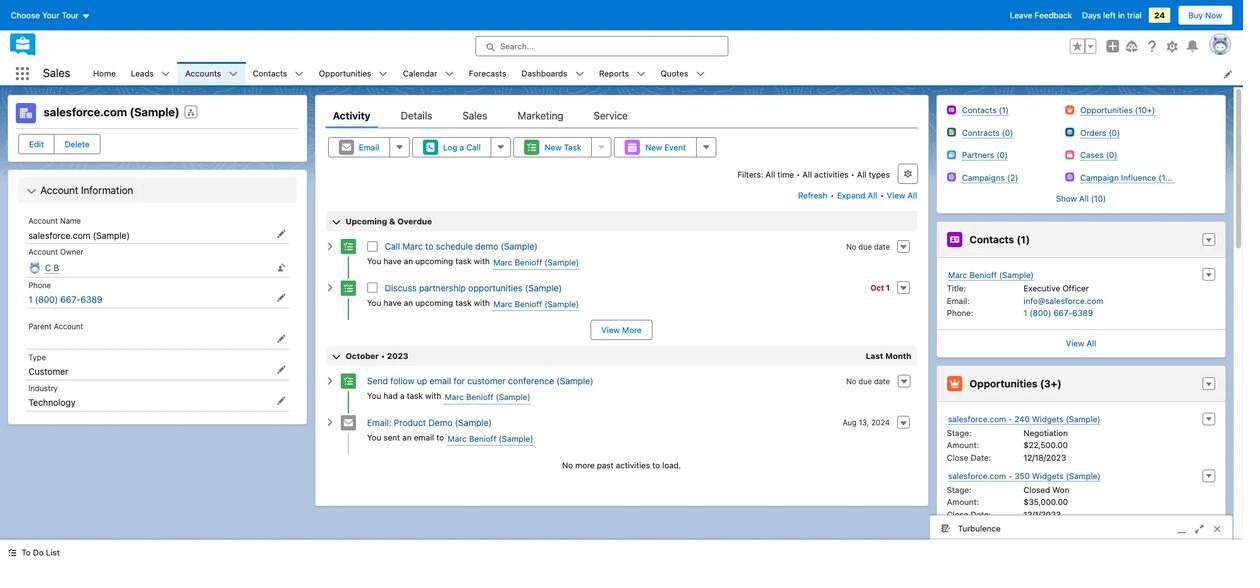 Task type: vqa. For each thing, say whether or not it's contained in the screenshot.
1st text default icon from right
no



Task type: locate. For each thing, give the bounding box(es) containing it.
widgets for negotiation
[[1032, 414, 1064, 424]]

forecasts link
[[461, 62, 514, 85]]

text default image for contacts
[[295, 70, 304, 79]]

you for marc benioff (sample) link above opportunities
[[367, 256, 381, 266]]

edit
[[29, 139, 44, 149]]

do
[[33, 548, 44, 558]]

1 date: from the top
[[971, 452, 991, 463]]

no due date up oct on the bottom right of page
[[846, 242, 890, 251]]

0 vertical spatial 1
[[886, 283, 890, 293]]

amount:
[[947, 440, 979, 450], [947, 497, 979, 507]]

- inside salesforce.com - 320 widgets (sample) link
[[1009, 528, 1012, 538]]

contacts left (1)
[[970, 234, 1014, 245]]

new for new task
[[545, 142, 562, 152]]

0 vertical spatial task
[[455, 256, 472, 266]]

salesforce.com down '$35,000.00 close date:' at the bottom
[[948, 528, 1006, 538]]

1 vertical spatial upcoming
[[415, 298, 453, 308]]

view left more on the right of the page
[[601, 325, 620, 335]]

days left in trial
[[1082, 10, 1142, 20]]

0 vertical spatial call
[[466, 142, 481, 152]]

1 down phone
[[28, 294, 32, 305]]

1 due from the top
[[859, 242, 872, 251]]

upcoming down partnership
[[415, 298, 453, 308]]

0 vertical spatial have
[[384, 256, 402, 266]]

date:
[[971, 452, 991, 463], [971, 509, 991, 519]]

campaign
[[1080, 172, 1119, 182]]

1 vertical spatial widgets
[[1032, 471, 1064, 481]]

0 vertical spatial you have an upcoming task with marc benioff (sample)
[[367, 256, 579, 268]]

have up the discuss
[[384, 256, 402, 266]]

1 horizontal spatial (800)
[[1030, 308, 1051, 318]]

1 vertical spatial a
[[400, 391, 405, 401]]

edit account name image
[[277, 229, 285, 238]]

1 task image from the top
[[341, 239, 356, 254]]

0 vertical spatial date
[[874, 242, 890, 251]]

schedule
[[436, 241, 473, 252]]

1 vertical spatial 1 (800) 667-6389 link
[[1024, 308, 1093, 318]]

cases image
[[1065, 150, 1074, 159]]

you down upcoming
[[367, 256, 381, 266]]

opportunities image
[[1065, 105, 1074, 114]]

2 vertical spatial 1
[[1024, 308, 1027, 318]]

2 new from the left
[[645, 142, 662, 152]]

1 horizontal spatial 6389
[[1072, 308, 1093, 318]]

edit type image
[[277, 365, 285, 374]]

1 horizontal spatial opportunities
[[970, 378, 1038, 390]]

view all link down types
[[886, 185, 918, 206]]

marc benioff (sample) link up executive officer email:
[[948, 269, 1034, 281]]

amount: inside negotiation amount:
[[947, 440, 979, 450]]

text default image left to
[[8, 548, 16, 557]]

(800) down executive
[[1030, 308, 1051, 318]]

text default image inside "dashboards" list item
[[575, 70, 584, 79]]

0 horizontal spatial to
[[425, 241, 434, 252]]

you down the send
[[367, 391, 381, 401]]

0 vertical spatial view
[[887, 190, 905, 200]]

to inside you sent an email to marc benioff (sample)
[[436, 432, 444, 443]]

0 vertical spatial task image
[[341, 239, 356, 254]]

1 - from the top
[[1009, 414, 1012, 424]]

1 horizontal spatial 1 (800) 667-6389 link
[[1024, 308, 1093, 318]]

activity link
[[333, 103, 371, 128]]

up
[[417, 376, 427, 387]]

1 vertical spatial -
[[1009, 471, 1012, 481]]

view all link down info@salesforce.com link
[[937, 329, 1225, 357]]

0 vertical spatial email:
[[947, 296, 970, 306]]

no inside status
[[562, 461, 573, 471]]

0 horizontal spatial call
[[385, 241, 400, 252]]

stage: inside salesforce.com - 350 widgets (sample) element
[[947, 485, 972, 495]]

task image down october
[[341, 374, 356, 389]]

you for marc benioff (sample) link underneath demo
[[367, 432, 381, 443]]

you sent an email to marc benioff (sample)
[[367, 432, 533, 444]]

email: up 'phone:'
[[947, 296, 970, 306]]

1 vertical spatial email
[[414, 432, 434, 443]]

1 vertical spatial opportunities
[[970, 378, 1038, 390]]

account inside account information dropdown button
[[40, 185, 78, 196]]

c b
[[45, 262, 59, 273]]

campaign influence image
[[1065, 173, 1074, 182]]

1 vertical spatial view
[[601, 325, 620, 335]]

text default image inside reports list item
[[637, 70, 645, 79]]

you up october  •  2023
[[367, 298, 381, 308]]

2 stage: from the top
[[947, 485, 972, 495]]

1 horizontal spatial contacts
[[970, 234, 1014, 245]]

text default image right accounts
[[229, 70, 238, 79]]

task inside "you had a task with marc benioff (sample)"
[[407, 391, 423, 401]]

a inside "you had a task with marc benioff (sample)"
[[400, 391, 405, 401]]

days
[[1082, 10, 1101, 20]]

tab list containing activity
[[325, 103, 918, 128]]

email:
[[947, 296, 970, 306], [367, 417, 391, 428]]

text default image inside leads list item
[[161, 70, 170, 79]]

benioff inside you sent an email to marc benioff (sample)
[[469, 434, 496, 444]]

text default image for quotes
[[696, 70, 705, 79]]

more
[[622, 325, 642, 335]]

6389 for 1 (800) 667-6389 link to the top
[[80, 294, 103, 305]]

upcoming down schedule
[[415, 256, 453, 266]]

delete button
[[54, 134, 100, 154]]

1 down executive officer email:
[[1024, 308, 1027, 318]]

salesforce.com for 350
[[948, 471, 1006, 481]]

due for oct
[[859, 242, 872, 251]]

discuss partnership opportunities (sample) link
[[385, 282, 562, 293]]

1 horizontal spatial 667-
[[1054, 308, 1072, 318]]

1 vertical spatial view all link
[[937, 329, 1225, 357]]

text default image inside "quotes" list item
[[696, 70, 705, 79]]

1 vertical spatial date
[[874, 377, 890, 386]]

salesforce.com up closed won amount:
[[948, 471, 1006, 481]]

1 amount: from the top
[[947, 440, 979, 450]]

activities up the refresh button
[[814, 169, 849, 180]]

0 vertical spatial date:
[[971, 452, 991, 463]]

task down call marc to schedule demo (sample)
[[455, 256, 472, 266]]

2 close from the top
[[947, 509, 969, 519]]

opportunities inside list item
[[319, 68, 371, 78]]

opportunities (10+) link
[[1080, 104, 1155, 117]]

info@salesforce.com phone:
[[947, 296, 1104, 318]]

salesforce.com down the "account name" at the top left of the page
[[28, 230, 90, 241]]

contacts image
[[947, 232, 962, 247]]

1 (800) 667-6389 link up parent account
[[28, 294, 103, 305]]

1 have from the top
[[384, 256, 402, 266]]

$35,000.00
[[1024, 497, 1068, 507]]

email image
[[341, 415, 356, 431]]

- left 350
[[1009, 471, 1012, 481]]

1 no due date from the top
[[846, 242, 890, 251]]

due down 'last'
[[859, 377, 872, 386]]

no down expand
[[846, 242, 856, 251]]

you inside "you had a task with marc benioff (sample)"
[[367, 391, 381, 401]]

• left 2023
[[381, 351, 385, 361]]

1 horizontal spatial a
[[460, 142, 464, 152]]

close inside $22,500.00 close date:
[[947, 452, 969, 463]]

campaigns (2) link
[[962, 172, 1018, 184]]

account information button
[[21, 180, 294, 200]]

1 horizontal spatial new
[[645, 142, 662, 152]]

month
[[885, 351, 912, 361]]

1 upcoming from the top
[[415, 256, 453, 266]]

text default image left calendar link
[[379, 70, 388, 79]]

have down the discuss
[[384, 298, 402, 308]]

refresh • expand all • view all
[[798, 190, 917, 200]]

0 vertical spatial a
[[460, 142, 464, 152]]

new left event at top
[[645, 142, 662, 152]]

0 horizontal spatial 1 (800) 667-6389
[[28, 294, 103, 305]]

0 vertical spatial close
[[947, 452, 969, 463]]

officer
[[1063, 283, 1089, 293]]

0 horizontal spatial contacts
[[253, 68, 287, 78]]

•
[[796, 169, 800, 180], [851, 169, 855, 180], [830, 190, 834, 200], [880, 190, 884, 200], [381, 351, 385, 361]]

task for marc benioff (sample) link underneath opportunities
[[455, 298, 472, 308]]

0 vertical spatial no due date
[[846, 242, 890, 251]]

activities
[[814, 169, 849, 180], [616, 461, 650, 471]]

to left load.
[[652, 461, 660, 471]]

1 vertical spatial (800)
[[1030, 308, 1051, 318]]

1 horizontal spatial email:
[[947, 296, 970, 306]]

date for aug 13, 2024
[[874, 377, 890, 386]]

types
[[869, 169, 890, 180]]

0 horizontal spatial view
[[601, 325, 620, 335]]

2 upcoming from the top
[[415, 298, 453, 308]]

0 vertical spatial an
[[404, 256, 413, 266]]

marc benioff (sample) link down customer
[[445, 392, 530, 405]]

1 vertical spatial contacts
[[970, 234, 1014, 245]]

1 vertical spatial 1 (800) 667-6389
[[1024, 308, 1093, 318]]

1 vertical spatial no due date
[[846, 377, 890, 386]]

send follow up email for customer conference (sample)
[[367, 376, 593, 387]]

date: inside '$35,000.00 close date:'
[[971, 509, 991, 519]]

2 widgets from the top
[[1032, 471, 1064, 481]]

title:
[[947, 283, 966, 293]]

marc inside you sent an email to marc benioff (sample)
[[448, 434, 467, 444]]

no
[[846, 242, 856, 251], [846, 377, 856, 386], [562, 461, 573, 471]]

you for marc benioff (sample) link underneath customer
[[367, 391, 381, 401]]

6389 inside marc benioff (sample) element
[[1072, 308, 1093, 318]]

1 vertical spatial salesforce.com (sample)
[[28, 230, 130, 241]]

task down up
[[407, 391, 423, 401]]

due up oct on the bottom right of page
[[859, 242, 872, 251]]

667- down info@salesforce.com link
[[1054, 308, 1072, 318]]

widgets for closed
[[1032, 471, 1064, 481]]

negotiation amount:
[[947, 428, 1068, 450]]

stage: inside salesforce.com - 240 widgets (sample) element
[[947, 428, 972, 438]]

2 vertical spatial view
[[1066, 338, 1084, 348]]

0 vertical spatial with
[[474, 256, 490, 266]]

2 you from the top
[[367, 298, 381, 308]]

marc
[[402, 241, 423, 252], [493, 257, 513, 268], [948, 270, 967, 280], [493, 299, 513, 309], [445, 392, 464, 402], [448, 434, 467, 444]]

no due date down 'last'
[[846, 377, 890, 386]]

1 horizontal spatial view
[[887, 190, 905, 200]]

1 date from the top
[[874, 242, 890, 251]]

dashboards list item
[[514, 62, 592, 85]]

account left name
[[28, 216, 58, 226]]

october
[[346, 351, 379, 361]]

upcoming & overdue
[[346, 216, 432, 226]]

an up the discuss
[[404, 256, 413, 266]]

salesforce.com - 350 widgets (sample) link
[[948, 470, 1101, 483]]

new left task
[[545, 142, 562, 152]]

text default image for dashboards
[[575, 70, 584, 79]]

6389 up parent account
[[80, 294, 103, 305]]

date up oct 1
[[874, 242, 890, 251]]

with inside "you had a task with marc benioff (sample)"
[[425, 391, 441, 401]]

1 vertical spatial 6389
[[1072, 308, 1093, 318]]

1 vertical spatial sales
[[463, 110, 487, 121]]

1 vertical spatial close
[[947, 509, 969, 519]]

667-
[[60, 294, 80, 305], [1054, 308, 1072, 318]]

log
[[443, 142, 457, 152]]

opportunities list item
[[311, 62, 395, 85]]

email up "you had a task with marc benioff (sample)"
[[430, 376, 451, 387]]

benioff down contacts (1)
[[970, 270, 997, 280]]

benioff down "you had a task with marc benioff (sample)"
[[469, 434, 496, 444]]

contacts right accounts list item
[[253, 68, 287, 78]]

email down email: product demo (sample)
[[414, 432, 434, 443]]

2 you have an upcoming task with marc benioff (sample) from the top
[[367, 298, 579, 309]]

log a call
[[443, 142, 481, 152]]

sales inside tab list
[[463, 110, 487, 121]]

date: down negotiation amount:
[[971, 452, 991, 463]]

close down negotiation amount:
[[947, 452, 969, 463]]

3 - from the top
[[1009, 528, 1012, 538]]

text default image inside accounts list item
[[229, 70, 238, 79]]

2 due from the top
[[859, 377, 872, 386]]

1 vertical spatial due
[[859, 377, 872, 386]]

upcoming
[[346, 216, 387, 226]]

turbulence
[[958, 523, 1001, 533]]

email inside you sent an email to marc benioff (sample)
[[414, 432, 434, 443]]

667- up parent account
[[60, 294, 80, 305]]

account up the "account name" at the top left of the page
[[40, 185, 78, 196]]

choose
[[11, 10, 40, 20]]

no due date for aug
[[846, 377, 890, 386]]

stage:
[[947, 428, 972, 438], [947, 485, 972, 495]]

opportunities up 240
[[970, 378, 1038, 390]]

last month
[[866, 351, 912, 361]]

opportunities image
[[947, 376, 962, 391]]

1 vertical spatial amount:
[[947, 497, 979, 507]]

text default image
[[161, 70, 170, 79], [295, 70, 304, 79], [575, 70, 584, 79], [637, 70, 645, 79], [696, 70, 705, 79], [325, 242, 334, 251], [325, 377, 334, 386]]

forecasts
[[469, 68, 506, 78]]

upcoming for marc benioff (sample) link above opportunities
[[415, 256, 453, 266]]

1 widgets from the top
[[1032, 414, 1064, 424]]

benioff up opportunities
[[515, 257, 542, 268]]

1 new from the left
[[545, 142, 562, 152]]

send follow up email for customer conference (sample) link
[[367, 376, 593, 387]]

0 vertical spatial no
[[846, 242, 856, 251]]

0 vertical spatial -
[[1009, 414, 1012, 424]]

marc benioff (sample) element
[[937, 265, 1225, 322]]

0 vertical spatial contacts
[[253, 68, 287, 78]]

sales
[[43, 67, 70, 80], [463, 110, 487, 121]]

refresh button
[[797, 185, 828, 206]]

2 vertical spatial an
[[402, 432, 412, 443]]

4 you from the top
[[367, 432, 381, 443]]

date: inside $22,500.00 close date:
[[971, 452, 991, 463]]

1 vertical spatial to
[[436, 432, 444, 443]]

info@salesforce.com link
[[1024, 296, 1104, 306]]

email: up sent
[[367, 417, 391, 428]]

quotes
[[661, 68, 688, 78]]

no for oct
[[846, 242, 856, 251]]

1 (800) 667-6389 inside marc benioff (sample) element
[[1024, 308, 1093, 318]]

leads
[[131, 68, 154, 78]]

view down types
[[887, 190, 905, 200]]

text default image right calendar in the top left of the page
[[445, 70, 454, 79]]

view inside button
[[601, 325, 620, 335]]

1 horizontal spatial call
[[466, 142, 481, 152]]

to inside no more past activities to load. status
[[652, 461, 660, 471]]

salesforce.com up negotiation amount:
[[948, 414, 1006, 424]]

you left sent
[[367, 432, 381, 443]]

a inside button
[[460, 142, 464, 152]]

1 vertical spatial task image
[[341, 374, 356, 389]]

text default image
[[229, 70, 238, 79], [379, 70, 388, 79], [445, 70, 454, 79], [325, 283, 334, 292], [325, 418, 334, 427], [8, 548, 16, 557]]

filters:
[[738, 169, 763, 180]]

to
[[425, 241, 434, 252], [436, 432, 444, 443], [652, 461, 660, 471]]

2 vertical spatial with
[[425, 391, 441, 401]]

2 horizontal spatial to
[[652, 461, 660, 471]]

date: up turbulence
[[971, 509, 991, 519]]

2 date: from the top
[[971, 509, 991, 519]]

call down &
[[385, 241, 400, 252]]

stage: down opportunities image
[[947, 428, 972, 438]]

salesforce.com - 350 widgets (sample)
[[948, 471, 1101, 481]]

marketing
[[518, 110, 563, 121]]

group
[[1070, 39, 1096, 54]]

with down discuss partnership opportunities (sample) link
[[474, 298, 490, 308]]

0 vertical spatial due
[[859, 242, 872, 251]]

text default image inside contacts list item
[[295, 70, 304, 79]]

2 date from the top
[[874, 377, 890, 386]]

have for marc benioff (sample) link above opportunities
[[384, 256, 402, 266]]

close up turbulence
[[947, 509, 969, 519]]

0 vertical spatial activities
[[814, 169, 849, 180]]

2 amount: from the top
[[947, 497, 979, 507]]

all left types
[[857, 169, 867, 180]]

2 - from the top
[[1009, 471, 1012, 481]]

to do list button
[[0, 540, 67, 565]]

(800) down phone
[[35, 294, 58, 305]]

contacts inside list item
[[253, 68, 287, 78]]

activities inside no more past activities to load. status
[[616, 461, 650, 471]]

0 horizontal spatial view all link
[[886, 185, 918, 206]]

a right had
[[400, 391, 405, 401]]

salesforce.com (sample)
[[44, 106, 179, 119], [28, 230, 130, 241]]

1 you from the top
[[367, 256, 381, 266]]

name
[[60, 216, 81, 226]]

0 horizontal spatial 1
[[28, 294, 32, 305]]

with down demo
[[474, 256, 490, 266]]

contacts for contacts
[[253, 68, 287, 78]]

your
[[42, 10, 59, 20]]

1 vertical spatial with
[[474, 298, 490, 308]]

task image
[[341, 239, 356, 254], [341, 374, 356, 389]]

2 vertical spatial widgets
[[1032, 528, 1064, 538]]

new task
[[545, 142, 581, 152]]

close
[[947, 452, 969, 463], [947, 509, 969, 519]]

calendar list item
[[395, 62, 461, 85]]

view all link
[[886, 185, 918, 206], [937, 329, 1225, 357]]

2 task image from the top
[[341, 374, 356, 389]]

have
[[384, 256, 402, 266], [384, 298, 402, 308]]

date: for $35,000.00 close date:
[[971, 509, 991, 519]]

date down last month at right bottom
[[874, 377, 890, 386]]

task down discuss partnership opportunities (sample) link
[[455, 298, 472, 308]]

view more button
[[591, 320, 652, 340]]

0 vertical spatial 667-
[[60, 294, 80, 305]]

buy
[[1188, 10, 1203, 20]]

text default image for reports
[[637, 70, 645, 79]]

1 close from the top
[[947, 452, 969, 463]]

list
[[86, 62, 1243, 85]]

buy now
[[1188, 10, 1222, 20]]

leave feedback
[[1010, 10, 1072, 20]]

widgets
[[1032, 414, 1064, 424], [1032, 471, 1064, 481], [1032, 528, 1064, 538]]

an down the discuss
[[404, 298, 413, 308]]

salesforce.com (sample) down home link
[[44, 106, 179, 119]]

to left schedule
[[425, 241, 434, 252]]

6389 for the bottommost 1 (800) 667-6389 link
[[1072, 308, 1093, 318]]

1 vertical spatial date:
[[971, 509, 991, 519]]

stage: up turbulence
[[947, 485, 972, 495]]

with
[[474, 256, 490, 266], [474, 298, 490, 308], [425, 391, 441, 401]]

2 no due date from the top
[[846, 377, 890, 386]]

- inside 'salesforce.com - 240 widgets (sample)' link
[[1009, 414, 1012, 424]]

1 vertical spatial 667-
[[1054, 308, 1072, 318]]

1 (800) 667-6389
[[28, 294, 103, 305], [1024, 308, 1093, 318]]

email for for
[[430, 376, 451, 387]]

home
[[93, 68, 116, 78]]

contacts
[[253, 68, 287, 78], [970, 234, 1014, 245]]

no left the more
[[562, 461, 573, 471]]

task image for aug 13, 2024
[[341, 374, 356, 389]]

3 widgets from the top
[[1032, 528, 1064, 538]]

benioff down send follow up email for customer conference (sample) link
[[466, 392, 494, 402]]

0 vertical spatial view all link
[[886, 185, 918, 206]]

1 vertical spatial call
[[385, 241, 400, 252]]

sent
[[384, 432, 400, 443]]

0 horizontal spatial 1 (800) 667-6389 link
[[28, 294, 103, 305]]

0 horizontal spatial new
[[545, 142, 562, 152]]

1 vertical spatial no
[[846, 377, 856, 386]]

2 vertical spatial no
[[562, 461, 573, 471]]

3 you from the top
[[367, 391, 381, 401]]

tab list
[[325, 103, 918, 128]]

log a call button
[[412, 137, 492, 157]]

an inside you sent an email to marc benioff (sample)
[[402, 432, 412, 443]]

had
[[384, 391, 398, 401]]

1 horizontal spatial 1
[[886, 283, 890, 293]]

all down marc benioff (sample) element
[[1087, 338, 1096, 348]]

salesforce.com (sample) down name
[[28, 230, 130, 241]]

2 have from the top
[[384, 298, 402, 308]]

sales left home
[[43, 67, 70, 80]]

view for view more
[[601, 325, 620, 335]]

benioff inside "you had a task with marc benioff (sample)"
[[466, 392, 494, 402]]

2 vertical spatial task
[[407, 391, 423, 401]]

1 vertical spatial stage:
[[947, 485, 972, 495]]

closed won amount:
[[947, 485, 1070, 507]]

0 horizontal spatial activities
[[616, 461, 650, 471]]

0 vertical spatial email
[[430, 376, 451, 387]]

marc inside "you had a task with marc benioff (sample)"
[[445, 392, 464, 402]]

email for to
[[414, 432, 434, 443]]

time
[[777, 169, 794, 180]]

0 vertical spatial 1 (800) 667-6389
[[28, 294, 103, 305]]

1 horizontal spatial to
[[436, 432, 444, 443]]

2024
[[871, 418, 890, 428]]

delete
[[65, 139, 90, 149]]

activities right past
[[616, 461, 650, 471]]

due
[[859, 242, 872, 251], [859, 377, 872, 386]]

task image down upcoming
[[341, 239, 356, 254]]

text default image inside calendar list item
[[445, 70, 454, 79]]

0 vertical spatial (800)
[[35, 294, 58, 305]]

1 vertical spatial have
[[384, 298, 402, 308]]

partnership
[[419, 282, 466, 293]]

0 vertical spatial stage:
[[947, 428, 972, 438]]

2 horizontal spatial 1
[[1024, 308, 1027, 318]]

text default image inside to do list button
[[8, 548, 16, 557]]

to for no
[[652, 461, 660, 471]]

2 vertical spatial -
[[1009, 528, 1012, 538]]

choose your tour
[[11, 10, 79, 20]]

- left 240
[[1009, 414, 1012, 424]]

reports list item
[[592, 62, 653, 85]]

0 vertical spatial sales
[[43, 67, 70, 80]]

6389 down info@salesforce.com link
[[1072, 308, 1093, 318]]

contracts (0)
[[962, 127, 1013, 138]]

to down demo
[[436, 432, 444, 443]]

0 vertical spatial widgets
[[1032, 414, 1064, 424]]

1 (800) 667-6389 up parent account
[[28, 294, 103, 305]]

1 stage: from the top
[[947, 428, 972, 438]]

stage: for closed won amount:
[[947, 485, 972, 495]]

0 horizontal spatial opportunities
[[319, 68, 371, 78]]

an for no
[[404, 256, 413, 266]]

(sample) inside "you had a task with marc benioff (sample)"
[[496, 392, 530, 402]]

widgets down "12/1/2023"
[[1032, 528, 1064, 538]]

- for 320
[[1009, 528, 1012, 538]]

leads link
[[123, 62, 161, 85]]

1 vertical spatial email:
[[367, 417, 391, 428]]

1 (800) 667-6389 for the bottommost 1 (800) 667-6389 link
[[1024, 308, 1093, 318]]

you inside you sent an email to marc benioff (sample)
[[367, 432, 381, 443]]

call right log
[[466, 142, 481, 152]]

view down info@salesforce.com link
[[1066, 338, 1084, 348]]

date: for $22,500.00 close date:
[[971, 452, 991, 463]]

close inside '$35,000.00 close date:'
[[947, 509, 969, 519]]

- inside salesforce.com - 350 widgets (sample) link
[[1009, 471, 1012, 481]]

leads list item
[[123, 62, 178, 85]]



Task type: describe. For each thing, give the bounding box(es) containing it.
• right time
[[796, 169, 800, 180]]

executive officer email:
[[947, 283, 1089, 306]]

for
[[454, 376, 465, 387]]

date for oct 1
[[874, 242, 890, 251]]

0 vertical spatial salesforce.com (sample)
[[44, 106, 179, 119]]

info@salesforce.com
[[1024, 296, 1104, 306]]

salesforce.com - 320 widgets (sample) link
[[948, 527, 1101, 540]]

reports link
[[592, 62, 637, 85]]

marc benioff (sample) link down opportunities
[[493, 298, 579, 311]]

list containing home
[[86, 62, 1243, 85]]

dashboards
[[522, 68, 568, 78]]

calendar link
[[395, 62, 445, 85]]

marc benioff (sample) link down demo
[[448, 433, 533, 446]]

$22,500.00 close date:
[[947, 440, 1068, 463]]

expand all button
[[837, 185, 878, 206]]

home link
[[86, 62, 123, 85]]

1 you have an upcoming task with marc benioff (sample) from the top
[[367, 256, 579, 268]]

show all (10) link
[[1056, 193, 1106, 204]]

(800) inside marc benioff (sample) element
[[1030, 308, 1051, 318]]

opportunities
[[468, 282, 523, 293]]

last
[[866, 351, 883, 361]]

past
[[597, 461, 614, 471]]

no for aug
[[846, 377, 856, 386]]

all right the expand all button
[[908, 190, 917, 200]]

view all
[[1066, 338, 1096, 348]]

email button
[[328, 137, 390, 157]]

left
[[1103, 10, 1116, 20]]

salesforce.com - 240 widgets (sample) link
[[948, 414, 1101, 426]]

edit parent account image
[[277, 335, 285, 343]]

upcoming for marc benioff (sample) link underneath opportunities
[[415, 298, 453, 308]]

buy now button
[[1178, 5, 1233, 25]]

due for aug
[[859, 377, 872, 386]]

more
[[575, 461, 595, 471]]

12/1/2023
[[1024, 509, 1061, 519]]

email
[[359, 142, 379, 152]]

new event button
[[614, 137, 697, 157]]

• left expand
[[830, 190, 834, 200]]

contacts (1)
[[962, 105, 1009, 115]]

1 inside marc benioff (sample) element
[[1024, 308, 1027, 318]]

opportunities (10+)
[[1080, 105, 1155, 115]]

demo
[[475, 241, 498, 252]]

task image
[[341, 281, 356, 296]]

call inside button
[[466, 142, 481, 152]]

opportunities for opportunities (3+)
[[970, 378, 1038, 390]]

marc benioff (sample)
[[948, 270, 1034, 280]]

salesforce.com - 350 widgets (sample) element
[[937, 467, 1225, 524]]

account for account owner
[[28, 247, 58, 257]]

call marc to schedule demo (sample)
[[385, 241, 538, 252]]

upcoming & overdue button
[[326, 211, 917, 231]]

task
[[564, 142, 581, 152]]

expand
[[837, 190, 866, 200]]

320
[[1015, 528, 1030, 538]]

campaigns image
[[947, 173, 956, 182]]

no due date for oct
[[846, 242, 890, 251]]

salesforce.com - 240 widgets (sample) element
[[937, 410, 1225, 467]]

call marc to schedule demo (sample) link
[[385, 241, 538, 252]]

salesforce.com for 320
[[948, 528, 1006, 538]]

benioff down opportunities
[[515, 299, 542, 309]]

close for $22,500.00 close date:
[[947, 452, 969, 463]]

accounts link
[[178, 62, 229, 85]]

aug 13, 2024
[[843, 418, 890, 428]]

service link
[[594, 103, 628, 128]]

1 (800) 667-6389 for 1 (800) 667-6389 link to the top
[[28, 294, 103, 305]]

email: product demo (sample)
[[367, 417, 492, 428]]

0 horizontal spatial sales
[[43, 67, 70, 80]]

demo
[[428, 417, 453, 428]]

salesforce.com for 240
[[948, 414, 1006, 424]]

list
[[46, 548, 60, 558]]

contacts image
[[947, 105, 956, 114]]

c
[[45, 262, 51, 273]]

all left time
[[766, 169, 775, 180]]

in
[[1118, 10, 1125, 20]]

an for aug
[[402, 432, 412, 443]]

show all (10)
[[1056, 193, 1106, 204]]

no more past activities to load. status
[[325, 460, 918, 472]]

accounts list item
[[178, 62, 245, 85]]

october  •  2023
[[346, 351, 408, 361]]

amount: inside closed won amount:
[[947, 497, 979, 507]]

new event
[[645, 142, 686, 152]]

you for marc benioff (sample) link underneath opportunities
[[367, 298, 381, 308]]

information
[[81, 185, 133, 196]]

contacts for contacts (1)
[[970, 234, 1014, 245]]

refresh
[[798, 190, 828, 200]]

executive
[[1024, 283, 1060, 293]]

partners (0)
[[962, 150, 1008, 160]]

partners image
[[947, 150, 956, 159]]

quotes list item
[[653, 62, 712, 85]]

email: inside executive officer email:
[[947, 296, 970, 306]]

view for view all
[[1066, 338, 1084, 348]]

have for marc benioff (sample) link underneath opportunities
[[384, 298, 402, 308]]

task image for oct 1
[[341, 239, 356, 254]]

task for marc benioff (sample) link above opportunities
[[455, 256, 472, 266]]

contracts (0) link
[[962, 127, 1013, 139]]

• down types
[[880, 190, 884, 200]]

0 horizontal spatial (800)
[[35, 294, 58, 305]]

customer
[[28, 366, 68, 377]]

667- inside marc benioff (sample) element
[[1054, 308, 1072, 318]]

quotes link
[[653, 62, 696, 85]]

marketing link
[[518, 103, 563, 128]]

orders image
[[1065, 128, 1074, 137]]

cases (0) link
[[1080, 149, 1117, 162]]

contracts image
[[947, 128, 956, 137]]

cases (0)
[[1080, 150, 1117, 160]]

240
[[1015, 414, 1030, 424]]

0 horizontal spatial 667-
[[60, 294, 80, 305]]

now
[[1205, 10, 1222, 20]]

salesforce.com - 320 widgets (sample)
[[948, 528, 1101, 538]]

no more past activities to load.
[[562, 461, 681, 471]]

contacts list item
[[245, 62, 311, 85]]

text default image left email icon
[[325, 418, 334, 427]]

1 horizontal spatial activities
[[814, 169, 849, 180]]

1 horizontal spatial view all link
[[937, 329, 1225, 357]]

discuss
[[385, 282, 417, 293]]

filters: all time • all activities • all types
[[738, 169, 890, 180]]

(1)
[[1017, 234, 1030, 245]]

account right parent
[[54, 322, 83, 331]]

account for account name
[[28, 216, 58, 226]]

technology
[[28, 397, 76, 408]]

12/18/2023
[[1024, 452, 1066, 463]]

text default image inside "opportunities" list item
[[379, 70, 388, 79]]

(sample) inside you sent an email to marc benioff (sample)
[[499, 434, 533, 444]]

all left (10) at top
[[1079, 193, 1089, 204]]

contacts link
[[245, 62, 295, 85]]

dashboards link
[[514, 62, 575, 85]]

edit phone image
[[277, 293, 285, 302]]

reports
[[599, 68, 629, 78]]

marc benioff (sample) link up opportunities
[[493, 257, 579, 270]]

0 horizontal spatial email:
[[367, 417, 391, 428]]

opportunities for opportunities
[[319, 68, 371, 78]]

owner
[[60, 247, 83, 257]]

contacts (1)
[[970, 234, 1030, 245]]

edit industry image
[[277, 396, 285, 405]]

text default image for leads
[[161, 70, 170, 79]]

details
[[401, 110, 432, 121]]

salesforce.com up delete in the top left of the page
[[44, 106, 127, 119]]

- for 240
[[1009, 414, 1012, 424]]

13,
[[859, 418, 869, 428]]

leave
[[1010, 10, 1032, 20]]

to for you
[[436, 432, 444, 443]]

- for 350
[[1009, 471, 1012, 481]]

stage: for negotiation amount:
[[947, 428, 972, 438]]

all right time
[[803, 169, 812, 180]]

account for account information
[[40, 185, 78, 196]]

1 vertical spatial an
[[404, 298, 413, 308]]

accounts
[[185, 68, 221, 78]]

text default image left task image
[[325, 283, 334, 292]]

• up expand
[[851, 169, 855, 180]]

new for new event
[[645, 142, 662, 152]]

0 vertical spatial to
[[425, 241, 434, 252]]

type
[[28, 353, 46, 362]]

oct 1
[[871, 283, 890, 293]]

salesforce.com - 240 widgets (sample)
[[948, 414, 1101, 424]]

all right expand
[[868, 190, 877, 200]]

event
[[665, 142, 686, 152]]

negotiation
[[1024, 428, 1068, 438]]

1 vertical spatial 1
[[28, 294, 32, 305]]

350
[[1015, 471, 1030, 481]]

salesforce.com - 320 widgets (sample) element
[[937, 524, 1225, 565]]

0 vertical spatial 1 (800) 667-6389 link
[[28, 294, 103, 305]]

oct
[[871, 283, 884, 293]]

follow
[[390, 376, 414, 387]]

tour
[[62, 10, 79, 20]]

close for $35,000.00 close date:
[[947, 509, 969, 519]]



